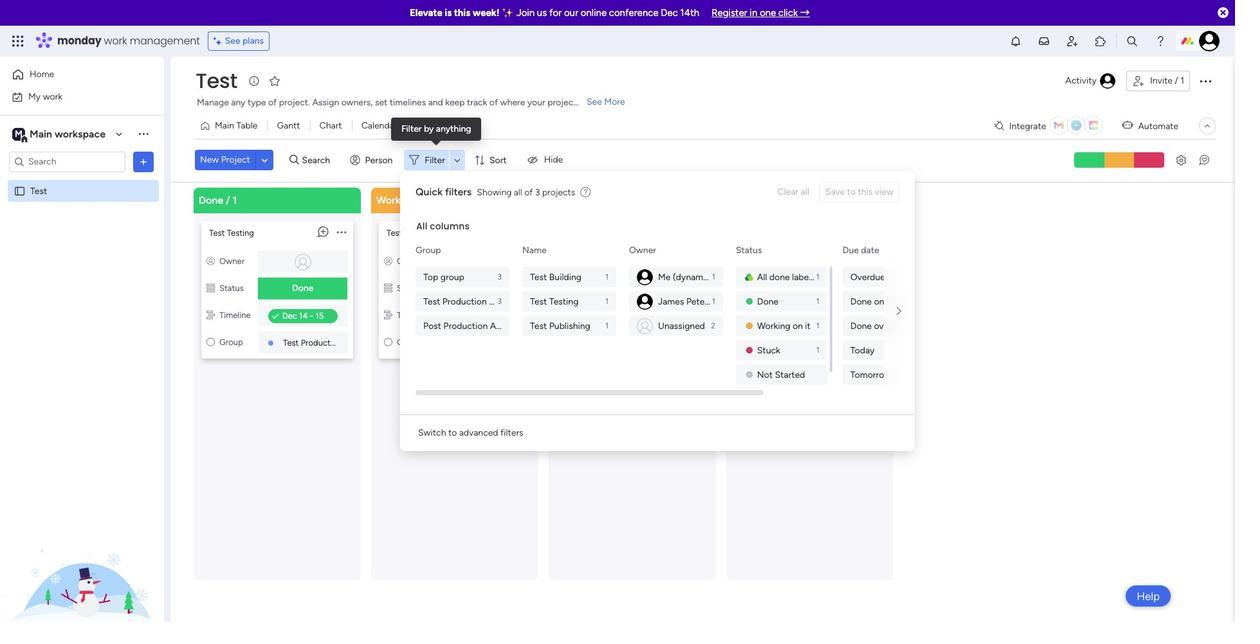 Task type: vqa. For each thing, say whether or not it's contained in the screenshot.
bottommost to
yes



Task type: locate. For each thing, give the bounding box(es) containing it.
1 horizontal spatial not
[[757, 370, 773, 381]]

0 horizontal spatial stuck
[[554, 194, 581, 206]]

0 horizontal spatial working on it
[[453, 283, 507, 294]]

this for is
[[454, 7, 470, 19]]

timeline
[[219, 310, 251, 320], [397, 310, 428, 320], [574, 310, 606, 320]]

of right "type"
[[268, 97, 277, 108]]

timeline for done
[[219, 310, 251, 320]]

dapulse checkmark sign image
[[272, 309, 279, 325]]

1 timeline from the left
[[219, 310, 251, 320]]

my work
[[28, 91, 62, 102]]

in
[[750, 7, 757, 19]]

/ for done
[[226, 194, 230, 206]]

0 horizontal spatial see
[[225, 35, 240, 46]]

all inside status group
[[757, 272, 767, 283]]

2 horizontal spatial stuck
[[757, 345, 780, 356]]

0 horizontal spatial test testing
[[209, 228, 254, 238]]

filter left by
[[401, 124, 422, 134]]

row group
[[191, 188, 901, 623]]

0 vertical spatial filters
[[445, 186, 472, 198]]

test building inside name group
[[530, 272, 582, 283]]

1 vertical spatial filters
[[500, 428, 523, 439]]

sort
[[490, 155, 507, 166]]

filters inside button
[[500, 428, 523, 439]]

working on it
[[453, 283, 507, 294], [757, 321, 811, 332]]

v2 sun outline image for working on it / 1
[[384, 337, 392, 347]]

this
[[454, 7, 470, 19], [858, 187, 873, 197]]

testing down done / 1
[[227, 228, 254, 238]]

not inside row group
[[731, 194, 749, 206]]

clear
[[778, 187, 799, 197]]

0 horizontal spatial work
[[43, 91, 62, 102]]

james peterson image left me
[[637, 269, 653, 285]]

on down labels
[[793, 321, 803, 332]]

2 horizontal spatial it
[[805, 321, 811, 332]]

test testing down done / 1
[[209, 228, 254, 238]]

1 horizontal spatial v2 sun outline image
[[384, 337, 392, 347]]

dec
[[661, 7, 678, 19]]

test building down working on it / 1
[[387, 228, 434, 238]]

1 vertical spatial this
[[858, 187, 873, 197]]

0 vertical spatial started
[[752, 194, 787, 206]]

✨
[[502, 7, 514, 19]]

working down done
[[757, 321, 790, 332]]

week!
[[473, 7, 500, 19]]

2 small timeline column outline image from the left
[[562, 310, 570, 320]]

main right workspace "icon"
[[30, 128, 52, 140]]

james peterson image right help icon
[[1199, 31, 1220, 51]]

1 vertical spatial to
[[448, 428, 457, 439]]

2 vertical spatial stuck
[[757, 345, 780, 356]]

it
[[432, 194, 438, 206], [501, 283, 507, 294], [805, 321, 811, 332]]

main inside workspace selection 'element'
[[30, 128, 52, 140]]

test building up v2 status outline icon
[[530, 272, 582, 283]]

sort button
[[469, 150, 514, 171]]

1 horizontal spatial of
[[489, 97, 498, 108]]

owner up owner group
[[629, 245, 656, 256]]

timeline left dapulse checkmark sign icon
[[219, 310, 251, 320]]

14th
[[680, 7, 699, 19]]

it up "all columns"
[[432, 194, 438, 206]]

status for done / 1
[[219, 283, 244, 293]]

1 horizontal spatial this
[[858, 187, 873, 197]]

working left quick
[[376, 194, 415, 206]]

0 horizontal spatial all
[[416, 220, 427, 233]]

testing down v2 status outline icon
[[549, 296, 579, 307]]

0 vertical spatial working on it
[[453, 283, 507, 294]]

stuck down hide
[[554, 194, 581, 206]]

0 horizontal spatial small timeline column outline image
[[206, 310, 215, 320]]

test production pipeline inside group group
[[423, 296, 521, 307]]

/ down new project button
[[226, 194, 230, 206]]

0 horizontal spatial working
[[376, 194, 415, 206]]

status for stuck / 1
[[574, 283, 599, 293]]

group for done / 1
[[219, 337, 243, 347]]

building
[[404, 228, 434, 238], [549, 272, 582, 283]]

workspace image
[[12, 127, 25, 141]]

0 horizontal spatial not
[[731, 194, 749, 206]]

0 vertical spatial stuck
[[554, 194, 581, 206]]

1 vertical spatial james peterson image
[[637, 269, 653, 285]]

to inside 'button'
[[847, 187, 856, 197]]

this right is
[[454, 7, 470, 19]]

3 timeline from the left
[[574, 310, 606, 320]]

status for working on it / 1
[[397, 283, 421, 293]]

1 vertical spatial test testing
[[530, 296, 579, 307]]

1 vertical spatial building
[[549, 272, 582, 283]]

v2 search image
[[289, 153, 299, 168]]

0 horizontal spatial timeline
[[219, 310, 251, 320]]

automate
[[1138, 121, 1179, 132]]

filters right advanced
[[500, 428, 523, 439]]

owner group
[[629, 267, 726, 336]]

v2 status outline image for working on it
[[384, 283, 392, 293]]

project
[[221, 155, 250, 165]]

this left 'view'
[[858, 187, 873, 197]]

2 horizontal spatial of
[[524, 187, 533, 198]]

main workspace
[[30, 128, 106, 140]]

of right track
[[489, 97, 498, 108]]

testing inside name group
[[549, 296, 579, 307]]

1 vertical spatial it
[[501, 283, 507, 294]]

timeline up post
[[397, 310, 428, 320]]

test
[[196, 66, 237, 95], [30, 186, 47, 197], [209, 228, 225, 238], [387, 228, 402, 238], [530, 272, 547, 283], [423, 296, 440, 307], [530, 296, 547, 307], [530, 321, 547, 332], [283, 338, 299, 348], [461, 338, 476, 348], [638, 338, 654, 348]]

filter inside popup button
[[425, 155, 445, 166]]

project
[[548, 97, 577, 108]]

top group
[[423, 272, 464, 283]]

0 vertical spatial working
[[376, 194, 415, 206]]

all left done
[[757, 272, 767, 283]]

filters right quick
[[445, 186, 472, 198]]

0 vertical spatial test testing
[[209, 228, 254, 238]]

1 vertical spatial filter
[[425, 155, 445, 166]]

1 vertical spatial 3
[[498, 273, 502, 282]]

all for all columns
[[416, 220, 427, 233]]

1 horizontal spatial test testing
[[530, 296, 579, 307]]

1 horizontal spatial testing
[[549, 296, 579, 307]]

1 horizontal spatial building
[[549, 272, 582, 283]]

done for /
[[199, 194, 223, 206]]

0 horizontal spatial v2 sun outline image
[[206, 337, 215, 347]]

2 v2 status outline image from the left
[[384, 283, 392, 293]]

on
[[417, 194, 429, 206], [489, 283, 499, 294], [874, 296, 884, 307], [793, 321, 803, 332]]

calendar
[[361, 120, 397, 131]]

inbox image
[[1038, 35, 1051, 48]]

Test field
[[192, 66, 240, 95]]

2 horizontal spatial timeline
[[574, 310, 606, 320]]

0 vertical spatial see
[[225, 35, 240, 46]]

0 horizontal spatial main
[[30, 128, 52, 140]]

to right the switch
[[448, 428, 457, 439]]

1 v2 sun outline image from the left
[[206, 337, 215, 347]]

see left more
[[587, 96, 602, 107]]

all
[[801, 187, 809, 197], [514, 187, 522, 198]]

0 vertical spatial this
[[454, 7, 470, 19]]

on up "all columns"
[[417, 194, 429, 206]]

james peterson image for james peterson
[[637, 294, 653, 310]]

1 horizontal spatial see
[[587, 96, 602, 107]]

2 vertical spatial 3
[[498, 297, 502, 306]]

2 vertical spatial working
[[757, 321, 790, 332]]

1 vertical spatial working on it
[[757, 321, 811, 332]]

time
[[886, 296, 905, 307]]

1 small timeline column outline image from the left
[[206, 310, 215, 320]]

started inside status group
[[775, 370, 805, 381]]

quick
[[416, 186, 443, 198]]

1 vertical spatial working
[[453, 283, 487, 294]]

not
[[731, 194, 749, 206], [757, 370, 773, 381]]

angle down image
[[262, 156, 268, 165]]

add to favorites image
[[268, 74, 281, 87]]

row group containing done
[[191, 188, 901, 623]]

small timeline column outline image
[[206, 310, 215, 320], [562, 310, 570, 320]]

dapulse person column image
[[206, 256, 215, 266], [384, 256, 392, 266]]

work inside button
[[43, 91, 62, 102]]

to right save
[[847, 187, 856, 197]]

started for not started / 0
[[752, 194, 787, 206]]

pipeline
[[489, 296, 521, 307], [344, 338, 373, 348], [522, 338, 551, 348], [699, 338, 728, 348]]

1 horizontal spatial test building
[[530, 272, 582, 283]]

owner
[[629, 245, 656, 256], [219, 256, 244, 266], [397, 256, 422, 266]]

3 left the projects
[[535, 187, 540, 198]]

working on it up post production assessment
[[453, 283, 507, 294]]

lottie animation image
[[0, 493, 164, 623]]

1 horizontal spatial stuck
[[646, 283, 669, 294]]

2 horizontal spatial owner
[[629, 245, 656, 256]]

not started / 0
[[731, 194, 802, 206]]

group
[[416, 245, 441, 256], [219, 337, 243, 347], [397, 337, 421, 347]]

0 horizontal spatial testing
[[227, 228, 254, 238]]

stuck up james
[[646, 283, 669, 294]]

0 horizontal spatial all
[[514, 187, 522, 198]]

options image
[[1198, 73, 1213, 89], [337, 221, 346, 244]]

0 vertical spatial it
[[432, 194, 438, 206]]

v2 status outline image for done
[[206, 283, 215, 293]]

showing
[[477, 187, 512, 198]]

0 horizontal spatial this
[[454, 7, 470, 19]]

test building inside row group
[[387, 228, 434, 238]]

building down working on it / 1
[[404, 228, 434, 238]]

0 horizontal spatial filters
[[445, 186, 472, 198]]

2 dapulse person column image from the left
[[384, 256, 392, 266]]

small timeline column outline image for done / 1
[[206, 310, 215, 320]]

see for see more
[[587, 96, 602, 107]]

owner down done / 1
[[219, 256, 244, 266]]

0 vertical spatial work
[[104, 33, 127, 48]]

/ for stuck
[[583, 194, 587, 206]]

see
[[225, 35, 240, 46], [587, 96, 602, 107]]

1 vertical spatial all
[[757, 272, 767, 283]]

manage
[[197, 97, 229, 108]]

stuck / 1
[[554, 194, 594, 206]]

Search field
[[299, 151, 337, 169]]

started
[[752, 194, 787, 206], [775, 370, 805, 381]]

→
[[800, 7, 810, 19]]

name
[[522, 245, 547, 256]]

0 vertical spatial filter
[[401, 124, 422, 134]]

working on it down the all done labels
[[757, 321, 811, 332]]

v2 sun outline image
[[206, 337, 215, 347], [384, 337, 392, 347]]

done / 1
[[199, 194, 237, 206]]

0 horizontal spatial v2 status outline image
[[206, 283, 215, 293]]

1 horizontal spatial working on it
[[757, 321, 811, 332]]

group for working on it / 1
[[397, 337, 421, 347]]

building up v2 status outline icon
[[549, 272, 582, 283]]

all down working on it / 1
[[416, 220, 427, 233]]

1 horizontal spatial it
[[501, 283, 507, 294]]

owner for working on it / 1
[[397, 256, 422, 266]]

test building
[[387, 228, 434, 238], [530, 272, 582, 283]]

activity button
[[1060, 71, 1121, 91]]

0 horizontal spatial to
[[448, 428, 457, 439]]

james peterson image left james
[[637, 294, 653, 310]]

to inside button
[[448, 428, 457, 439]]

v2 sun outline image for done / 1
[[206, 337, 215, 347]]

help image
[[1154, 35, 1167, 48]]

monday
[[57, 33, 101, 48]]

switch to advanced filters button
[[413, 423, 529, 444]]

this inside 'button'
[[858, 187, 873, 197]]

1 v2 status outline image from the left
[[206, 283, 215, 293]]

1 horizontal spatial filter
[[425, 155, 445, 166]]

1 vertical spatial work
[[43, 91, 62, 102]]

peterson
[[686, 296, 722, 307]]

0 horizontal spatial building
[[404, 228, 434, 238]]

0 vertical spatial options image
[[1198, 73, 1213, 89]]

apps image
[[1094, 35, 1107, 48]]

see inside "button"
[[225, 35, 240, 46]]

status
[[736, 245, 762, 256], [219, 283, 244, 293], [397, 283, 421, 293], [574, 283, 599, 293]]

owner for done / 1
[[219, 256, 244, 266]]

join
[[517, 7, 535, 19]]

it up the assessment
[[501, 283, 507, 294]]

production
[[442, 296, 487, 307], [443, 321, 488, 332], [301, 338, 342, 348], [478, 338, 520, 348], [656, 338, 697, 348]]

of left the projects
[[524, 187, 533, 198]]

it down labels
[[805, 321, 811, 332]]

not inside status group
[[757, 370, 773, 381]]

1 dapulse person column image from the left
[[206, 256, 215, 266]]

0 vertical spatial 3
[[535, 187, 540, 198]]

due
[[843, 245, 859, 256]]

2 timeline from the left
[[397, 310, 428, 320]]

1 vertical spatial test building
[[530, 272, 582, 283]]

owner down "all columns"
[[397, 256, 422, 266]]

monday work management
[[57, 33, 200, 48]]

small timeline column outline image
[[384, 310, 392, 320]]

1 vertical spatial see
[[587, 96, 602, 107]]

us
[[537, 7, 547, 19]]

dapulse person column image down done / 1
[[206, 256, 215, 266]]

started inside row group
[[752, 194, 787, 206]]

main for main workspace
[[30, 128, 52, 140]]

0 vertical spatial all
[[416, 220, 427, 233]]

1 horizontal spatial filters
[[500, 428, 523, 439]]

filter left arrow down icon
[[425, 155, 445, 166]]

test testing inside name group
[[530, 296, 579, 307]]

register in one click →
[[712, 7, 810, 19]]

1 horizontal spatial owner
[[397, 256, 422, 266]]

/
[[1175, 75, 1178, 86], [226, 194, 230, 206], [441, 194, 445, 206], [583, 194, 587, 206], [789, 194, 793, 206]]

done overdue
[[850, 321, 907, 332]]

1 horizontal spatial timeline
[[397, 310, 428, 320]]

test inside group group
[[423, 296, 440, 307]]

option
[[0, 179, 164, 182]]

v2 status outline image
[[206, 283, 215, 293], [384, 283, 392, 293]]

0 horizontal spatial dapulse person column image
[[206, 256, 215, 266]]

stuck
[[554, 194, 581, 206], [646, 283, 669, 294], [757, 345, 780, 356]]

1 horizontal spatial to
[[847, 187, 856, 197]]

1 vertical spatial not
[[757, 370, 773, 381]]

0 vertical spatial test building
[[387, 228, 434, 238]]

main left table
[[215, 120, 234, 131]]

person
[[365, 155, 393, 166]]

1 horizontal spatial main
[[215, 120, 234, 131]]

0 horizontal spatial options image
[[337, 221, 346, 244]]

on inside status group
[[793, 321, 803, 332]]

invite
[[1150, 75, 1173, 86]]

test inside list box
[[30, 186, 47, 197]]

1 horizontal spatial v2 status outline image
[[384, 283, 392, 293]]

2 vertical spatial james peterson image
[[637, 294, 653, 310]]

of inside quick filters showing all of 3 projects
[[524, 187, 533, 198]]

date
[[861, 245, 879, 256]]

timeline up publishing
[[574, 310, 606, 320]]

working on it inside row group
[[453, 283, 507, 294]]

2 all from the left
[[514, 187, 522, 198]]

1 horizontal spatial all
[[757, 272, 767, 283]]

0 vertical spatial to
[[847, 187, 856, 197]]

workspace selection element
[[12, 126, 107, 143]]

home
[[30, 69, 54, 80]]

timeline for working
[[397, 310, 428, 320]]

all right clear
[[801, 187, 809, 197]]

filter for filter by anything
[[401, 124, 422, 134]]

1 all from the left
[[801, 187, 809, 197]]

james peterson image
[[1199, 31, 1220, 51], [637, 269, 653, 285], [637, 294, 653, 310]]

/ right the projects
[[583, 194, 587, 206]]

main inside button
[[215, 120, 234, 131]]

all right showing
[[514, 187, 522, 198]]

3 right the group
[[498, 273, 502, 282]]

1 vertical spatial options image
[[337, 221, 346, 244]]

project.
[[279, 97, 310, 108]]

post
[[423, 321, 441, 332]]

invite / 1
[[1150, 75, 1184, 86]]

1 vertical spatial started
[[775, 370, 805, 381]]

gantt button
[[267, 116, 310, 136]]

columns
[[430, 220, 470, 233]]

1 horizontal spatial dapulse person column image
[[384, 256, 392, 266]]

dapulse person column image up small timeline column outline icon
[[384, 256, 392, 266]]

0 vertical spatial not
[[731, 194, 749, 206]]

1 horizontal spatial options image
[[1198, 73, 1213, 89]]

0 vertical spatial testing
[[227, 228, 254, 238]]

work right my
[[43, 91, 62, 102]]

working
[[376, 194, 415, 206], [453, 283, 487, 294], [757, 321, 790, 332]]

test testing down v2 status outline icon
[[530, 296, 579, 307]]

see left plans
[[225, 35, 240, 46]]

help button
[[1126, 586, 1171, 607]]

small timeline column outline image for stuck / 1
[[562, 310, 570, 320]]

0 horizontal spatial filter
[[401, 124, 422, 134]]

options image
[[137, 155, 150, 168]]

on left time
[[874, 296, 884, 307]]

this for to
[[858, 187, 873, 197]]

gantt
[[277, 120, 300, 131]]

save
[[825, 187, 845, 197]]

all inside quick filters showing all of 3 projects
[[514, 187, 522, 198]]

stuck up not started on the bottom of the page
[[757, 345, 780, 356]]

2 horizontal spatial working
[[757, 321, 790, 332]]

/ right invite at the top
[[1175, 75, 1178, 86]]

3 up the assessment
[[498, 297, 502, 306]]

2 v2 sun outline image from the left
[[384, 337, 392, 347]]

work right monday
[[104, 33, 127, 48]]

1 vertical spatial testing
[[549, 296, 579, 307]]

working up post production assessment
[[453, 283, 487, 294]]

0 horizontal spatial of
[[268, 97, 277, 108]]

invite / 1 button
[[1126, 71, 1190, 91]]

overdue
[[874, 321, 907, 332]]

autopilot image
[[1122, 117, 1133, 134]]

3 for group
[[498, 273, 502, 282]]

0 horizontal spatial owner
[[219, 256, 244, 266]]

1 horizontal spatial working
[[453, 283, 487, 294]]

/ inside button
[[1175, 75, 1178, 86]]

test production pipeline
[[423, 296, 521, 307], [283, 338, 373, 348], [461, 338, 551, 348], [638, 338, 728, 348]]

0 vertical spatial building
[[404, 228, 434, 238]]

2 vertical spatial it
[[805, 321, 811, 332]]

0 horizontal spatial it
[[432, 194, 438, 206]]

Search in workspace field
[[27, 154, 107, 169]]

1 horizontal spatial small timeline column outline image
[[562, 310, 570, 320]]

2
[[711, 322, 715, 331]]



Task type: describe. For each thing, give the bounding box(es) containing it.
register in one click → link
[[712, 7, 810, 19]]

keep
[[445, 97, 465, 108]]

kanban button
[[407, 116, 456, 136]]

status inside all columns dialog
[[736, 245, 762, 256]]

see plans button
[[208, 32, 270, 51]]

hide
[[544, 155, 563, 165]]

stands.
[[579, 97, 608, 108]]

done for on
[[850, 296, 872, 307]]

invite members image
[[1066, 35, 1079, 48]]

dapulse person column image for done / 1
[[206, 256, 215, 266]]

group group
[[416, 267, 539, 336]]

assessment
[[490, 321, 539, 332]]

chart
[[319, 120, 342, 131]]

public board image
[[14, 185, 26, 197]]

me (dynamic)
[[658, 272, 713, 283]]

is
[[445, 7, 452, 19]]

switch
[[418, 428, 446, 439]]

/ left 0
[[789, 194, 793, 206]]

due date
[[843, 245, 879, 256]]

collapse board header image
[[1202, 121, 1213, 131]]

work for monday
[[104, 33, 127, 48]]

dapulse integrations image
[[995, 121, 1004, 131]]

new project button
[[195, 150, 255, 171]]

all columns dialog
[[400, 172, 1088, 508]]

3 inside quick filters showing all of 3 projects
[[535, 187, 540, 198]]

elevate
[[410, 7, 442, 19]]

m
[[15, 128, 22, 139]]

timelines
[[390, 97, 426, 108]]

james peterson image for me (dynamic)
[[637, 269, 653, 285]]

on inside the due date group
[[874, 296, 884, 307]]

testing inside row group
[[227, 228, 254, 238]]

name group
[[522, 267, 619, 336]]

filter for filter
[[425, 155, 445, 166]]

stuck inside status group
[[757, 345, 780, 356]]

my
[[28, 91, 41, 102]]

timeline for stuck
[[574, 310, 606, 320]]

our
[[564, 7, 578, 19]]

owner inside all columns dialog
[[629, 245, 656, 256]]

manage any type of project. assign owners, set timelines and keep track of where your project stands.
[[197, 97, 608, 108]]

test testing inside row group
[[209, 228, 254, 238]]

james
[[658, 296, 684, 307]]

track
[[467, 97, 487, 108]]

to for save
[[847, 187, 856, 197]]

by
[[424, 124, 434, 134]]

done for overdue
[[850, 321, 872, 332]]

post production assessment
[[423, 321, 539, 332]]

owners,
[[341, 97, 373, 108]]

show board description image
[[246, 75, 262, 87]]

notifications image
[[1009, 35, 1022, 48]]

james peterson
[[658, 296, 722, 307]]

add view image
[[464, 121, 469, 131]]

building inside row group
[[404, 228, 434, 238]]

to for switch
[[448, 428, 457, 439]]

search everything image
[[1126, 35, 1139, 48]]

see plans
[[225, 35, 264, 46]]

all done labels
[[757, 272, 815, 283]]

new project
[[200, 155, 250, 165]]

/ for invite
[[1175, 75, 1178, 86]]

my work button
[[8, 87, 138, 107]]

status group
[[736, 267, 830, 385]]

online
[[581, 7, 607, 19]]

test list box
[[0, 178, 164, 376]]

1 inside button
[[1181, 75, 1184, 86]]

group inside all columns dialog
[[416, 245, 441, 256]]

clear all button
[[772, 182, 814, 203]]

clear all
[[778, 187, 809, 197]]

work for my
[[43, 91, 62, 102]]

hide button
[[518, 150, 571, 171]]

working on it inside status group
[[757, 321, 811, 332]]

arrow down image
[[450, 153, 465, 168]]

new
[[200, 155, 219, 165]]

kanban
[[417, 120, 446, 131]]

done inside status group
[[757, 296, 779, 307]]

done on time
[[850, 296, 905, 307]]

set
[[375, 97, 387, 108]]

more
[[604, 96, 625, 107]]

assign
[[312, 97, 339, 108]]

0 vertical spatial james peterson image
[[1199, 31, 1220, 51]]

elevate is this week! ✨ join us for our online conference dec 14th
[[410, 7, 699, 19]]

projects
[[542, 187, 575, 198]]

due date group
[[843, 267, 937, 508]]

3 for production
[[498, 297, 502, 306]]

quick filters showing all of 3 projects
[[416, 186, 575, 198]]

labels
[[792, 272, 815, 283]]

save to this view button
[[820, 182, 899, 203]]

filter button
[[404, 150, 465, 171]]

anything
[[436, 124, 471, 134]]

lottie animation element
[[0, 493, 164, 623]]

tomorrow
[[850, 370, 891, 381]]

select product image
[[12, 35, 24, 48]]

register
[[712, 7, 747, 19]]

type
[[248, 97, 266, 108]]

v2 status outline image
[[562, 283, 570, 293]]

all for all done labels
[[757, 272, 767, 283]]

on up post production assessment
[[489, 283, 499, 294]]

main table button
[[195, 116, 267, 136]]

dapulse person column image for working on it / 1
[[384, 256, 392, 266]]

0
[[796, 194, 802, 206]]

all inside button
[[801, 187, 809, 197]]

any
[[231, 97, 245, 108]]

pipeline inside group group
[[489, 296, 521, 307]]

working inside status group
[[757, 321, 790, 332]]

me
[[658, 272, 671, 283]]

started for not started
[[775, 370, 805, 381]]

all columns
[[416, 220, 470, 233]]

for
[[549, 7, 562, 19]]

overdue
[[850, 272, 885, 283]]

/ up "all columns"
[[441, 194, 445, 206]]

learn more image
[[580, 187, 591, 199]]

main for main table
[[215, 120, 234, 131]]

chart button
[[310, 116, 352, 136]]

(dynamic)
[[673, 272, 713, 283]]

see for see plans
[[225, 35, 240, 46]]

where
[[500, 97, 525, 108]]

one
[[760, 7, 776, 19]]

switch to advanced filters
[[418, 428, 523, 439]]

help
[[1137, 590, 1160, 603]]

conference
[[609, 7, 658, 19]]

not for not started
[[757, 370, 773, 381]]

test publishing
[[530, 321, 590, 332]]

done
[[769, 272, 790, 283]]

it inside status group
[[805, 321, 811, 332]]

plans
[[243, 35, 264, 46]]

1 vertical spatial stuck
[[646, 283, 669, 294]]

see more link
[[585, 96, 626, 109]]

publishing
[[549, 321, 590, 332]]

not started
[[757, 370, 805, 381]]

building inside name group
[[549, 272, 582, 283]]

filter by anything
[[401, 124, 471, 134]]

not for not started / 0
[[731, 194, 749, 206]]

group
[[440, 272, 464, 283]]

workspace options image
[[137, 128, 150, 140]]

advanced
[[459, 428, 498, 439]]

calendar button
[[352, 116, 407, 136]]



